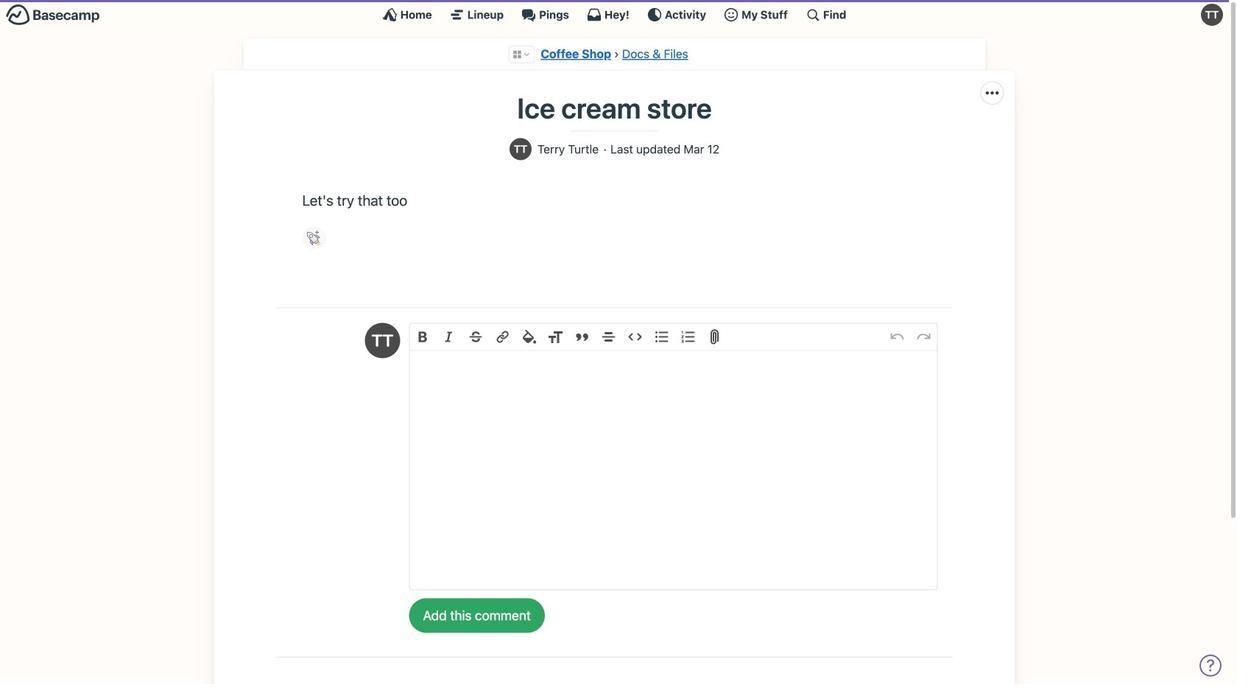 Task type: describe. For each thing, give the bounding box(es) containing it.
keyboard shortcut: ⌘ + / image
[[805, 7, 820, 22]]

mar 12 element
[[684, 143, 719, 156]]

main element
[[0, 0, 1229, 29]]



Task type: vqa. For each thing, say whether or not it's contained in the screenshot.
Mar 12 ELEMENT
yes



Task type: locate. For each thing, give the bounding box(es) containing it.
1 horizontal spatial terry turtle image
[[509, 138, 532, 160]]

2 horizontal spatial terry turtle image
[[1201, 4, 1223, 26]]

None submit
[[409, 598, 545, 633]]

2 vertical spatial terry turtle image
[[365, 323, 400, 358]]

terry turtle image
[[1201, 4, 1223, 26], [509, 138, 532, 160], [365, 323, 400, 358]]

0 vertical spatial terry turtle image
[[1201, 4, 1223, 26]]

switch accounts image
[[6, 4, 100, 27]]

1 vertical spatial terry turtle image
[[509, 138, 532, 160]]

Type your comment here… text field
[[410, 351, 937, 589]]

0 horizontal spatial terry turtle image
[[365, 323, 400, 358]]

terry turtle image inside 'main' "element"
[[1201, 4, 1223, 26]]



